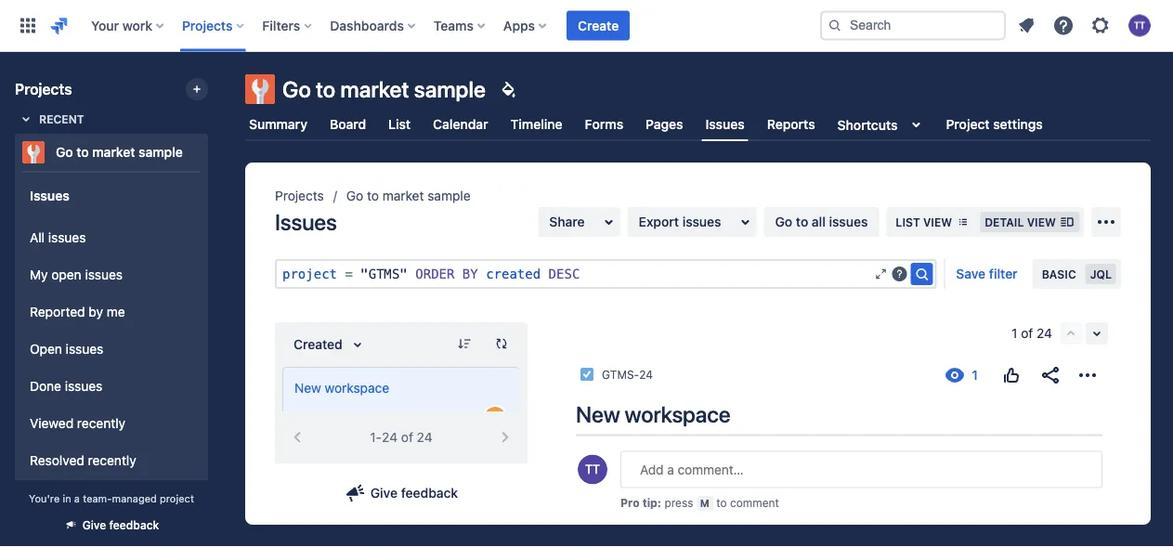 Task type: locate. For each thing, give the bounding box(es) containing it.
1 horizontal spatial issue
[[881, 446, 913, 461]]

0 horizontal spatial gtms-24
[[313, 412, 366, 425]]

0 horizontal spatial project
[[160, 492, 194, 505]]

=
[[345, 266, 353, 282]]

0 horizontal spatial gtms-
[[313, 412, 351, 425]]

1 vertical spatial give feedback button
[[53, 510, 170, 540]]

give feedback
[[371, 486, 458, 501], [82, 519, 159, 532]]

1 horizontal spatial project
[[282, 266, 337, 282]]

to left all
[[796, 214, 809, 230]]

market up list link
[[341, 76, 409, 102]]

reports
[[767, 117, 816, 132]]

recently for viewed recently
[[77, 416, 126, 431]]

task image
[[580, 367, 595, 382], [295, 411, 309, 426]]

view
[[924, 216, 953, 229], [1027, 216, 1057, 229]]

group containing all issues
[[22, 214, 201, 522]]

your work button
[[85, 11, 171, 40]]

recently down done issues link
[[77, 416, 126, 431]]

new workspace down copy link to issue image
[[576, 401, 731, 427]]

1 group from the top
[[22, 171, 201, 547]]

1 horizontal spatial a
[[726, 446, 733, 461]]

workspace
[[325, 381, 389, 396], [625, 401, 731, 427]]

go to market sample link down list link
[[346, 185, 471, 207]]

to right 'm' at the right bottom of the page
[[717, 497, 727, 510]]

a
[[726, 446, 733, 461], [74, 492, 80, 505]]

open export issues dropdown image
[[735, 211, 757, 233]]

give down 1-
[[371, 486, 398, 501]]

0 horizontal spatial issues
[[30, 187, 70, 203]]

issues
[[706, 116, 745, 132], [30, 187, 70, 203], [275, 209, 337, 235]]

0 horizontal spatial a
[[74, 492, 80, 505]]

go to market sample down list link
[[346, 188, 471, 203]]

1 vertical spatial feedback
[[109, 519, 159, 532]]

a inside button
[[726, 446, 733, 461]]

projects for the 'projects' popup button
[[182, 18, 233, 33]]

group
[[22, 171, 201, 547], [22, 214, 201, 522]]

1 vertical spatial market
[[92, 144, 135, 160]]

2 vertical spatial sample
[[428, 188, 471, 203]]

issue right link
[[881, 446, 913, 461]]

0 vertical spatial go to market sample
[[282, 76, 486, 102]]

list right board
[[389, 117, 411, 132]]

gtms-24 link
[[602, 365, 653, 384]]

1 issue from the left
[[770, 446, 802, 461]]

projects up create project image on the top left of the page
[[182, 18, 233, 33]]

1 horizontal spatial issues
[[275, 209, 337, 235]]

2 vertical spatial market
[[383, 188, 424, 203]]

1 horizontal spatial give
[[371, 486, 398, 501]]

comment
[[730, 497, 779, 510]]

new down created
[[295, 381, 321, 396]]

0 vertical spatial project
[[282, 266, 337, 282]]

1-24 of 24
[[370, 430, 433, 445]]

1 vertical spatial projects
[[15, 80, 72, 98]]

1 vertical spatial give
[[82, 519, 106, 532]]

to up board
[[316, 76, 336, 102]]

new workspace down created dropdown button
[[295, 381, 389, 396]]

issue
[[770, 446, 802, 461], [881, 446, 913, 461]]

to
[[316, 76, 336, 102], [76, 144, 89, 160], [367, 188, 379, 203], [796, 214, 809, 230], [717, 497, 727, 510]]

open share dialog image
[[598, 211, 620, 233]]

1 vertical spatial project
[[160, 492, 194, 505]]

detail
[[985, 216, 1024, 229]]

give
[[371, 486, 398, 501], [82, 519, 106, 532]]

0 horizontal spatial go to market sample link
[[15, 134, 201, 171]]

1 horizontal spatial new workspace
[[576, 401, 731, 427]]

view for list view
[[924, 216, 953, 229]]

0 vertical spatial task image
[[580, 367, 595, 382]]

0 vertical spatial market
[[341, 76, 409, 102]]

new workspace
[[295, 381, 389, 396], [576, 401, 731, 427]]

projects up collapse recent projects image
[[15, 80, 72, 98]]

1 vertical spatial recently
[[88, 453, 136, 468]]

1 vertical spatial new workspace
[[576, 401, 731, 427]]

to right the projects link
[[367, 188, 379, 203]]

2 issue from the left
[[881, 446, 913, 461]]

a right in
[[74, 492, 80, 505]]

list inside tab list
[[389, 117, 411, 132]]

0 horizontal spatial projects
[[15, 80, 72, 98]]

workspace down order by icon
[[325, 381, 389, 396]]

Add a comment… field
[[621, 451, 1103, 488]]

give down team-
[[82, 519, 106, 532]]

go to market sample link down recent
[[15, 134, 201, 171]]

basic
[[1042, 268, 1077, 281]]

task image down created
[[295, 411, 309, 426]]

1 view from the left
[[924, 216, 953, 229]]

Search field
[[820, 11, 1006, 40]]

0 horizontal spatial give feedback
[[82, 519, 159, 532]]

gtms- down created dropdown button
[[313, 412, 351, 425]]

project settings
[[946, 117, 1043, 132]]

0 horizontal spatial workspace
[[325, 381, 389, 396]]

link issue button
[[821, 439, 926, 468]]

create
[[578, 18, 619, 33]]

go to market sample up list link
[[282, 76, 486, 102]]

new up attach button
[[576, 401, 620, 427]]

go right the projects link
[[346, 188, 364, 203]]

gtms-24 up attach
[[602, 368, 653, 381]]

go left all
[[775, 214, 793, 230]]

calendar link
[[429, 108, 492, 141]]

issues right pages
[[706, 116, 745, 132]]

created button
[[282, 330, 380, 360]]

1 horizontal spatial list
[[896, 216, 921, 229]]

created
[[486, 266, 541, 282]]

0 vertical spatial list
[[389, 117, 411, 132]]

board link
[[326, 108, 370, 141]]

by
[[463, 266, 478, 282]]

recently
[[77, 416, 126, 431], [88, 453, 136, 468]]

1
[[1012, 326, 1018, 341]]

banner
[[0, 0, 1174, 52]]

go to market sample link
[[15, 134, 201, 171], [346, 185, 471, 207]]

filters
[[262, 18, 300, 33]]

your
[[91, 18, 119, 33]]

recently for resolved recently
[[88, 453, 136, 468]]

timeline
[[511, 117, 563, 132]]

open issues link
[[22, 331, 201, 368]]

issues down the projects link
[[275, 209, 337, 235]]

0 horizontal spatial list
[[389, 117, 411, 132]]

sample down calendar "link"
[[428, 188, 471, 203]]

board
[[330, 117, 366, 132]]

0 vertical spatial workspace
[[325, 381, 389, 396]]

1 horizontal spatial task image
[[580, 367, 595, 382]]

order by image
[[346, 334, 369, 356]]

1 of 24
[[1012, 326, 1053, 341]]

0 horizontal spatial issue
[[770, 446, 802, 461]]

gtms- left copy link to issue image
[[602, 368, 639, 381]]

0 horizontal spatial view
[[924, 216, 953, 229]]

all
[[812, 214, 826, 230]]

recently inside 'link'
[[88, 453, 136, 468]]

reported by me
[[30, 304, 125, 320]]

copy link to issue image
[[649, 367, 664, 382]]

my open issues
[[30, 267, 123, 283]]

1 horizontal spatial give feedback button
[[333, 479, 469, 508]]

filters button
[[257, 11, 319, 40]]

reported
[[30, 304, 85, 320]]

add to starred image
[[203, 141, 225, 164]]

in
[[63, 492, 71, 505]]

a right add
[[726, 446, 733, 461]]

of
[[1021, 326, 1034, 341], [401, 430, 413, 445]]

gtms-24
[[602, 368, 653, 381], [313, 412, 366, 425]]

2 vertical spatial issues
[[275, 209, 337, 235]]

1 vertical spatial issues
[[30, 187, 70, 203]]

of right 1-
[[401, 430, 413, 445]]

sample left add to starred icon
[[139, 144, 183, 160]]

1 horizontal spatial give feedback
[[371, 486, 458, 501]]

give feedback button down you're in a team-managed project
[[53, 510, 170, 540]]

go to all issues link
[[764, 207, 879, 237]]

of right the 1
[[1021, 326, 1034, 341]]

viewed recently link
[[22, 405, 201, 442]]

jira image
[[48, 14, 71, 37]]

link
[[852, 446, 878, 461]]

open issues
[[30, 342, 103, 357]]

recent
[[39, 112, 84, 125]]

2 vertical spatial projects
[[275, 188, 324, 203]]

go up the summary
[[282, 76, 311, 102]]

1 horizontal spatial projects
[[182, 18, 233, 33]]

issues for all issues
[[48, 230, 86, 245]]

0 vertical spatial of
[[1021, 326, 1034, 341]]

projects down summary 'link'
[[275, 188, 324, 203]]

sample up calendar
[[414, 76, 486, 102]]

1 horizontal spatial gtms-24
[[602, 368, 653, 381]]

save filter
[[956, 266, 1018, 282]]

list for list view
[[896, 216, 921, 229]]

forms link
[[581, 108, 627, 141]]

tab list
[[234, 108, 1162, 141]]

1 horizontal spatial workspace
[[625, 401, 731, 427]]

1 horizontal spatial view
[[1027, 216, 1057, 229]]

0 vertical spatial recently
[[77, 416, 126, 431]]

1 vertical spatial new
[[576, 401, 620, 427]]

workspace down copy link to issue image
[[625, 401, 731, 427]]

1 vertical spatial go to market sample link
[[346, 185, 471, 207]]

attach button
[[576, 439, 659, 468]]

list view
[[896, 216, 953, 229]]

issue right child
[[770, 446, 802, 461]]

feedback down managed
[[109, 519, 159, 532]]

2 horizontal spatial projects
[[275, 188, 324, 203]]

feedback down "1-24 of 24"
[[401, 486, 458, 501]]

tab list containing issues
[[234, 108, 1162, 141]]

task image left gtms-24 link
[[580, 367, 595, 382]]

recently down "viewed recently" link
[[88, 453, 136, 468]]

group containing issues
[[22, 171, 201, 547]]

teams button
[[428, 11, 492, 40]]

1 horizontal spatial feedback
[[401, 486, 458, 501]]

give feedback down "1-24 of 24"
[[371, 486, 458, 501]]

set background color image
[[497, 78, 519, 100]]

0 vertical spatial issues
[[706, 116, 745, 132]]

project right managed
[[160, 492, 194, 505]]

0 vertical spatial gtms-24
[[602, 368, 653, 381]]

help image
[[1053, 14, 1075, 37]]

1 horizontal spatial gtms-
[[602, 368, 639, 381]]

view up search icon at the right of page
[[924, 216, 953, 229]]

2 vertical spatial go to market sample
[[346, 188, 471, 203]]

market
[[341, 76, 409, 102], [92, 144, 135, 160], [383, 188, 424, 203]]

done issues link
[[22, 368, 201, 405]]

reported by me link
[[22, 294, 201, 331]]

forms
[[585, 117, 624, 132]]

1 vertical spatial list
[[896, 216, 921, 229]]

pages
[[646, 117, 683, 132]]

go down recent
[[56, 144, 73, 160]]

issues inside button
[[683, 214, 722, 230]]

0 vertical spatial gtms-
[[602, 368, 639, 381]]

1 vertical spatial of
[[401, 430, 413, 445]]

0 horizontal spatial give
[[82, 519, 106, 532]]

my
[[30, 267, 48, 283]]

shortcuts
[[838, 117, 898, 132]]

add a child issue button
[[667, 439, 813, 468]]

0 vertical spatial a
[[726, 446, 733, 461]]

0 vertical spatial give
[[371, 486, 398, 501]]

project inside jql query field
[[282, 266, 337, 282]]

gtms-
[[602, 368, 639, 381], [313, 412, 351, 425]]

2 horizontal spatial issues
[[706, 116, 745, 132]]

view right detail
[[1027, 216, 1057, 229]]

go to market sample down recent
[[56, 144, 183, 160]]

projects inside popup button
[[182, 18, 233, 33]]

0 vertical spatial new
[[295, 381, 321, 396]]

give feedback down you're in a team-managed project
[[82, 519, 159, 532]]

reports link
[[764, 108, 819, 141]]

0 vertical spatial go to market sample link
[[15, 134, 201, 171]]

issues up all issues
[[30, 187, 70, 203]]

gtms-24 down created dropdown button
[[313, 412, 366, 425]]

feedback
[[401, 486, 458, 501], [109, 519, 159, 532]]

1 horizontal spatial new
[[576, 401, 620, 427]]

0 horizontal spatial task image
[[295, 411, 309, 426]]

appswitcher icon image
[[17, 14, 39, 37]]

export issues
[[639, 214, 722, 230]]

2 view from the left
[[1027, 216, 1057, 229]]

project
[[282, 266, 337, 282], [160, 492, 194, 505]]

0 vertical spatial projects
[[182, 18, 233, 33]]

list up syntax help image
[[896, 216, 921, 229]]

market down list link
[[383, 188, 424, 203]]

2 group from the top
[[22, 214, 201, 522]]

save
[[956, 266, 986, 282]]

banner containing your work
[[0, 0, 1174, 52]]

add
[[698, 446, 723, 461]]

give feedback button
[[333, 479, 469, 508], [53, 510, 170, 540]]

search image
[[828, 18, 843, 33]]

project left =
[[282, 266, 337, 282]]

issues for open issues
[[66, 342, 103, 357]]

market up all issues link at the left top of the page
[[92, 144, 135, 160]]

0 horizontal spatial of
[[401, 430, 413, 445]]

go
[[282, 76, 311, 102], [56, 144, 73, 160], [346, 188, 364, 203], [775, 214, 793, 230]]

1 vertical spatial gtms-
[[313, 412, 351, 425]]

issues inside 'link'
[[66, 342, 103, 357]]

refresh image
[[494, 336, 509, 351]]

give feedback button down "1-24 of 24"
[[333, 479, 469, 508]]

0 horizontal spatial new workspace
[[295, 381, 389, 396]]

share image
[[1040, 364, 1062, 387]]

jira image
[[48, 14, 71, 37]]



Task type: vqa. For each thing, say whether or not it's contained in the screenshot.
leftmost "date"
no



Task type: describe. For each thing, give the bounding box(es) containing it.
1-
[[370, 430, 382, 445]]

vote options: no one has voted for this issue yet. image
[[1001, 364, 1023, 387]]

1 vertical spatial sample
[[139, 144, 183, 160]]

go inside go to all issues link
[[775, 214, 793, 230]]

open
[[30, 342, 62, 357]]

tip:
[[643, 497, 662, 510]]

search image
[[911, 263, 933, 285]]

view for detail view
[[1027, 216, 1057, 229]]

dashboards button
[[325, 11, 423, 40]]

share
[[549, 214, 585, 230]]

child
[[737, 446, 767, 461]]

list for list
[[389, 117, 411, 132]]

add a child issue
[[698, 446, 802, 461]]

project = "gtms" order by created desc
[[282, 266, 580, 282]]

summary link
[[245, 108, 311, 141]]

1 horizontal spatial of
[[1021, 326, 1034, 341]]

timeline link
[[507, 108, 566, 141]]

pro tip: press m to comment
[[621, 497, 779, 510]]

JQL query field
[[277, 261, 874, 287]]

all
[[30, 230, 45, 245]]

collapse recent projects image
[[15, 108, 37, 130]]

sort descending image
[[457, 336, 472, 351]]

pro
[[621, 497, 640, 510]]

issues for done issues
[[65, 379, 103, 394]]

by
[[89, 304, 103, 320]]

apps
[[504, 18, 535, 33]]

team-
[[83, 492, 112, 505]]

viewed
[[30, 416, 74, 431]]

1 vertical spatial gtms-24
[[313, 412, 366, 425]]

save filter button
[[945, 259, 1029, 289]]

resolved
[[30, 453, 84, 468]]

issues for export issues
[[683, 214, 722, 230]]

1 vertical spatial a
[[74, 492, 80, 505]]

jql
[[1091, 268, 1112, 281]]

to down recent
[[76, 144, 89, 160]]

projects button
[[177, 11, 251, 40]]

0 vertical spatial sample
[[414, 76, 486, 102]]

primary element
[[11, 0, 820, 52]]

0 vertical spatial feedback
[[401, 486, 458, 501]]

0 horizontal spatial give feedback button
[[53, 510, 170, 540]]

detail view
[[985, 216, 1057, 229]]

done issues
[[30, 379, 103, 394]]

resolved recently
[[30, 453, 136, 468]]

teams
[[434, 18, 474, 33]]

project
[[946, 117, 990, 132]]

created
[[294, 337, 343, 352]]

settings
[[994, 117, 1043, 132]]

all issues link
[[22, 219, 201, 256]]

import and bulk change issues image
[[1096, 211, 1118, 233]]

editor image
[[874, 267, 889, 282]]

settings image
[[1090, 14, 1112, 37]]

desc
[[549, 266, 580, 282]]

my open issues link
[[22, 256, 201, 294]]

list link
[[385, 108, 415, 141]]

0 horizontal spatial new
[[295, 381, 321, 396]]

export issues button
[[628, 207, 757, 237]]

projects for the projects link
[[275, 188, 324, 203]]

create button
[[567, 11, 630, 40]]

1 vertical spatial give feedback
[[82, 519, 159, 532]]

done
[[30, 379, 61, 394]]

actions image
[[1077, 364, 1099, 387]]

profile image of terry turtle image
[[578, 455, 608, 485]]

viewed recently
[[30, 416, 126, 431]]

work
[[122, 18, 152, 33]]

apps button
[[498, 11, 554, 40]]

1 vertical spatial task image
[[295, 411, 309, 426]]

1 vertical spatial workspace
[[625, 401, 731, 427]]

press
[[665, 497, 694, 510]]

0 horizontal spatial feedback
[[109, 519, 159, 532]]

attach
[[608, 446, 648, 461]]

pages link
[[642, 108, 687, 141]]

syntax help image
[[892, 267, 907, 282]]

your work
[[91, 18, 152, 33]]

0 vertical spatial give feedback button
[[333, 479, 469, 508]]

filter
[[989, 266, 1018, 282]]

1 horizontal spatial go to market sample link
[[346, 185, 471, 207]]

me
[[107, 304, 125, 320]]

managed
[[112, 492, 157, 505]]

0 vertical spatial new workspace
[[295, 381, 389, 396]]

all issues
[[30, 230, 86, 245]]

"gtms"
[[361, 266, 408, 282]]

share button
[[538, 207, 620, 237]]

project settings link
[[943, 108, 1047, 141]]

calendar
[[433, 117, 488, 132]]

0 vertical spatial give feedback
[[371, 486, 458, 501]]

projects link
[[275, 185, 324, 207]]

your profile and settings image
[[1129, 14, 1151, 37]]

export
[[639, 214, 679, 230]]

m
[[700, 498, 710, 510]]

notifications image
[[1016, 14, 1038, 37]]

create project image
[[190, 82, 204, 97]]

dashboards
[[330, 18, 404, 33]]

summary
[[249, 117, 308, 132]]

you're in a team-managed project
[[29, 492, 194, 505]]

link issue
[[852, 446, 913, 461]]

resolved recently link
[[22, 442, 201, 479]]

shortcuts button
[[834, 108, 932, 141]]

you're
[[29, 492, 60, 505]]

1 vertical spatial go to market sample
[[56, 144, 183, 160]]



